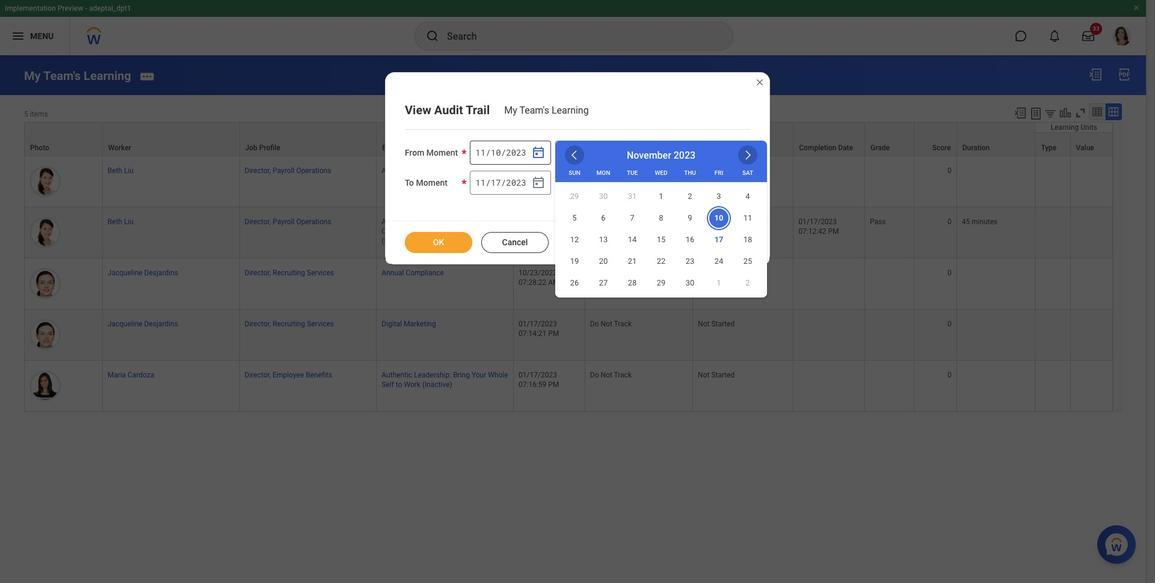 Task type: vqa. For each thing, say whether or not it's contained in the screenshot.


Task type: locate. For each thing, give the bounding box(es) containing it.
annual down the communication
[[382, 269, 404, 278]]

8
[[659, 214, 664, 223]]

1 horizontal spatial my team's learning element
[[505, 105, 596, 116]]

cancel button
[[482, 232, 549, 253]]

1 employee's photo (jacqueline desjardins) image from the top
[[30, 268, 61, 300]]

pm down the mon
[[607, 177, 617, 188]]

pm for 01/17/2023 07:12:42 pm
[[829, 228, 840, 236]]

1 services from the top
[[307, 269, 334, 278]]

01/17/2023 inside the 01/17/2023 07:12:42 pm
[[799, 218, 837, 226]]

2023 up the to moment group
[[507, 147, 527, 158]]

1 annual compliance from the top
[[382, 167, 444, 175]]

2 liu from the top
[[124, 218, 134, 226]]

5 director, from the top
[[245, 372, 271, 380]]

2 minute spin button from the top
[[577, 177, 587, 188]]

2 04 from the top
[[561, 177, 571, 188]]

1 vertical spatial 10/23/2023
[[519, 269, 557, 278]]

annual compliance link
[[382, 164, 444, 175], [382, 267, 444, 278]]

5 0 from the top
[[948, 372, 952, 380]]

am left the sun
[[549, 176, 560, 185]]

29 for left 29 button
[[571, 192, 579, 201]]

1 button down 24 button
[[710, 274, 729, 293]]

do not track for 10/23/2023 07:28:22 am
[[590, 167, 632, 175]]

not started element
[[698, 164, 735, 175], [698, 318, 735, 329], [698, 369, 735, 380]]

1 director, recruiting services from the top
[[245, 269, 334, 278]]

1 vertical spatial payroll
[[273, 218, 295, 226]]

0 horizontal spatial my
[[24, 68, 41, 83]]

0 vertical spatial 10/23/2023
[[519, 167, 557, 175]]

22 inside button
[[657, 257, 666, 266]]

2 vertical spatial 11
[[744, 214, 753, 223]]

2 desjardins from the top
[[144, 320, 178, 329]]

1 vertical spatial 2
[[746, 279, 751, 288]]

5 for 5
[[573, 214, 577, 223]]

status up tue
[[630, 144, 651, 152]]

0 vertical spatial 17
[[491, 177, 501, 188]]

10/23/2023 07:28:22 am left 26
[[519, 269, 560, 287]]

2 employee's photo (jacqueline desjardins) image from the top
[[30, 320, 61, 351]]

1 up 8
[[659, 192, 664, 201]]

toolbar
[[1009, 103, 1123, 122]]

director, for digital marketing link at the bottom left
[[245, 320, 271, 329]]

learning inside view audit trail dialog
[[552, 105, 589, 116]]

minute spin button for 11 / 17 / 2023
[[577, 177, 587, 188]]

date
[[561, 144, 575, 152], [839, 144, 854, 152]]

22 for 04 : 22 : 41 pm
[[577, 177, 587, 188]]

compliance
[[406, 167, 444, 175], [406, 269, 444, 278]]

worker
[[108, 144, 131, 152]]

completed
[[698, 218, 733, 226]]

2 am from the top
[[549, 279, 560, 287]]

2 button
[[681, 187, 700, 207], [739, 274, 758, 293]]

export to excel image
[[1014, 106, 1028, 120]]

2023 down from moment group
[[507, 177, 527, 188]]

2 07:28:22 from the top
[[519, 279, 547, 287]]

hour spin button
[[561, 147, 571, 158], [561, 177, 571, 188]]

not started for 01/17/2023 07:14:21 pm
[[698, 320, 735, 329]]

1 vertical spatial services
[[307, 320, 334, 329]]

job profile
[[245, 144, 280, 152]]

2023 inside from moment group
[[507, 147, 527, 158]]

2 10/23/2023 from the top
[[519, 269, 557, 278]]

29 down 22 button
[[657, 279, 666, 288]]

0 horizontal spatial 2
[[688, 192, 693, 201]]

annual down "enrolled"
[[382, 167, 404, 175]]

attendance status button
[[586, 123, 693, 156]]

2 button down 25 'button'
[[739, 274, 758, 293]]

22 down 15 button
[[657, 257, 666, 266]]

1 button
[[652, 187, 671, 207], [710, 274, 729, 293]]

2 director, payroll operations from the top
[[245, 218, 332, 226]]

(inactive)
[[382, 237, 412, 246], [423, 381, 453, 390]]

1 vertical spatial annual compliance
[[382, 269, 444, 278]]

select to filter grid data image
[[1045, 107, 1058, 120]]

fullscreen image
[[1075, 106, 1088, 120]]

0 vertical spatial operations
[[296, 167, 332, 175]]

3 do from the top
[[590, 320, 599, 329]]

1 button up 8
[[652, 187, 671, 207]]

am left 26
[[549, 279, 560, 287]]

3 do not track from the top
[[590, 320, 632, 329]]

0 horizontal spatial 1 button
[[652, 187, 671, 207]]

0 horizontal spatial status
[[630, 144, 651, 152]]

1 operations from the top
[[296, 167, 332, 175]]

2 up '9'
[[688, 192, 693, 201]]

22 down the sun
[[577, 177, 587, 188]]

1 vertical spatial 04
[[561, 177, 571, 188]]

10/23/2023 07:28:22 am down registration
[[519, 167, 560, 185]]

date inside registration date popup button
[[561, 144, 575, 152]]

annual for director, recruiting services
[[382, 269, 404, 278]]

1 vertical spatial compliance
[[406, 269, 444, 278]]

pm right 07:16:59
[[549, 381, 560, 390]]

and
[[435, 228, 447, 236]]

employee's photo (beth liu) image for toolbar within the "my team's learning" main content
[[30, 217, 61, 249]]

minute spin button
[[577, 147, 587, 158], [577, 177, 587, 188]]

ok button
[[405, 232, 473, 253]]

2 horizontal spatial learning
[[1051, 123, 1080, 132]]

2 row from the top
[[24, 132, 1114, 156]]

annual compliance link up to
[[382, 164, 444, 175]]

10 up 11 / 17 / 2023
[[491, 147, 501, 158]]

1 status from the left
[[630, 144, 651, 152]]

31 button
[[623, 187, 642, 207]]

authentic leadership: bring your whole self to work (inactive)
[[382, 372, 508, 390]]

table image
[[1092, 106, 1104, 118]]

do not track element for 01/17/2023 07:12:21 pm
[[590, 215, 632, 226]]

1 director, recruiting services link from the top
[[245, 267, 334, 278]]

completed element
[[698, 215, 733, 226]]

annual for director, payroll operations
[[382, 167, 404, 175]]

1 calendar image from the top
[[532, 146, 546, 160]]

3 director, from the top
[[245, 269, 271, 278]]

3 button
[[710, 187, 729, 207]]

(inactive) down leadership:
[[423, 381, 453, 390]]

1 vertical spatial my team's learning element
[[505, 105, 596, 116]]

2 date from the left
[[839, 144, 854, 152]]

1 payroll from the top
[[273, 167, 295, 175]]

0 vertical spatial not started element
[[698, 164, 735, 175]]

0 horizontal spatial my team's learning element
[[24, 68, 131, 83]]

2 vertical spatial not started element
[[698, 369, 735, 380]]

pm
[[607, 177, 617, 188], [549, 228, 560, 236], [829, 228, 840, 236], [549, 330, 560, 338], [549, 381, 560, 390]]

0 vertical spatial calendar image
[[532, 146, 546, 160]]

1 completion from the left
[[699, 144, 736, 152]]

1 vertical spatial employee's photo (beth liu) image
[[30, 217, 61, 249]]

07:28:22 for director, recruiting services
[[519, 279, 547, 287]]

2 employee's photo (beth liu) image from the top
[[30, 217, 61, 249]]

director, payroll operations link for advanced
[[245, 215, 332, 226]]

pm right 07:12:42
[[829, 228, 840, 236]]

1 vertical spatial employee's photo (jacqueline desjardins) image
[[30, 320, 61, 351]]

2023 inside the to moment group
[[507, 177, 527, 188]]

my team's learning up items
[[24, 68, 131, 83]]

0 horizontal spatial 5
[[24, 110, 28, 118]]

do not track
[[590, 167, 632, 175], [590, 218, 632, 226], [590, 320, 632, 329], [590, 372, 632, 380]]

15
[[657, 236, 666, 245]]

(inactive) down the communication
[[382, 237, 412, 246]]

1 horizontal spatial date
[[839, 144, 854, 152]]

01/17/2023 up "07:14:21"
[[519, 320, 557, 329]]

communication
[[382, 228, 433, 236]]

my team's learning element up registration date popup button
[[505, 105, 596, 116]]

2 annual compliance link from the top
[[382, 267, 444, 278]]

do not track for 01/17/2023 07:14:21 pm
[[590, 320, 632, 329]]

registration date button
[[514, 123, 585, 156]]

1 vertical spatial 1 button
[[710, 274, 729, 293]]

2 do not track from the top
[[590, 218, 632, 226]]

3 do not track element from the top
[[590, 318, 632, 329]]

2 0 from the top
[[948, 218, 952, 226]]

desjardins for digital
[[144, 320, 178, 329]]

enrolled
[[382, 144, 409, 152]]

2 director, recruiting services from the top
[[245, 320, 334, 329]]

team's up items
[[43, 68, 81, 83]]

5 up 12
[[573, 214, 577, 223]]

1 annual from the top
[[382, 167, 404, 175]]

do not track element for 10/23/2023 07:28:22 am
[[590, 164, 632, 175]]

2 beth liu from the top
[[108, 218, 134, 226]]

4 0 from the top
[[948, 320, 952, 329]]

11 / 10 / 2023
[[476, 147, 527, 158]]

0 vertical spatial 30 button
[[594, 187, 613, 207]]

7 row from the top
[[24, 361, 1114, 413]]

pm inside the 01/17/2023 07:12:42 pm
[[829, 228, 840, 236]]

2 recruiting from the top
[[273, 320, 305, 329]]

am for director, payroll operations
[[549, 176, 560, 185]]

0 horizontal spatial learning
[[84, 68, 131, 83]]

5 left items
[[24, 110, 28, 118]]

1 vertical spatial 29
[[657, 279, 666, 288]]

1 vertical spatial beth
[[108, 218, 122, 226]]

2 started from the top
[[712, 320, 735, 329]]

16
[[686, 236, 695, 245]]

wed
[[655, 170, 668, 176]]

1 10/23/2023 07:28:22 am from the top
[[519, 167, 560, 185]]

annual compliance link down ok button
[[382, 267, 444, 278]]

beth for annual compliance
[[108, 167, 122, 175]]

employee's photo (beth liu) image
[[30, 166, 61, 197], [30, 217, 61, 249]]

0 vertical spatial team's
[[43, 68, 81, 83]]

type button
[[1036, 133, 1071, 156]]

date for completion date
[[839, 144, 854, 152]]

0 horizontal spatial 1
[[659, 192, 664, 201]]

2 beth liu link from the top
[[108, 215, 134, 226]]

pass element
[[871, 215, 886, 226]]

compliance up to moment
[[406, 167, 444, 175]]

cell
[[794, 156, 866, 208], [866, 156, 915, 208], [958, 156, 1036, 208], [1036, 156, 1071, 208], [1071, 156, 1114, 208], [1036, 208, 1071, 259], [1071, 208, 1114, 259], [586, 259, 694, 310], [794, 259, 866, 310], [866, 259, 915, 310], [958, 259, 1036, 310], [1036, 259, 1071, 310], [1071, 259, 1114, 310], [794, 310, 866, 361], [866, 310, 915, 361], [958, 310, 1036, 361], [1036, 310, 1071, 361], [1071, 310, 1114, 361], [794, 361, 866, 413], [866, 361, 915, 413], [958, 361, 1036, 413], [1036, 361, 1071, 413], [1071, 361, 1114, 413]]

do down the 27 button
[[590, 320, 599, 329]]

0 vertical spatial annual compliance
[[382, 167, 444, 175]]

2 hour spin button from the top
[[561, 177, 571, 188]]

minute spin button down the sun
[[577, 177, 587, 188]]

status for completion status
[[738, 144, 759, 152]]

0 vertical spatial director, payroll operations
[[245, 167, 332, 175]]

0 vertical spatial am
[[549, 176, 560, 185]]

0 vertical spatial started
[[712, 167, 735, 175]]

director, payroll operations for annual compliance
[[245, 167, 332, 175]]

1 vertical spatial 29 button
[[652, 274, 671, 293]]

01/17/2023 up 07:12:21
[[519, 218, 557, 226]]

1 liu from the top
[[124, 167, 134, 175]]

2023 for 11 / 10 / 2023
[[507, 147, 527, 158]]

01/17/2023
[[519, 218, 557, 226], [799, 218, 837, 226], [519, 320, 557, 329], [519, 372, 557, 380]]

employee's photo (maria cardoza) image
[[30, 371, 61, 402]]

10/23/2023 down cancel button
[[519, 269, 557, 278]]

2 vertical spatial 22
[[657, 257, 666, 266]]

10/23/2023 for director, payroll operations
[[519, 167, 557, 175]]

view audit trail dialog
[[385, 72, 771, 265]]

director, recruiting services for digital marketing
[[245, 320, 334, 329]]

do left 6
[[590, 218, 599, 226]]

advanced business development: communication and negotiation (inactive) link
[[382, 215, 491, 246]]

calendar image
[[532, 146, 546, 160], [532, 176, 546, 190]]

0 vertical spatial 2 button
[[681, 187, 700, 207]]

beth for advanced business development: communication and negotiation (inactive)
[[108, 218, 122, 226]]

29 for rightmost 29 button
[[657, 279, 666, 288]]

1 vertical spatial beth liu
[[108, 218, 134, 226]]

0 vertical spatial employee's photo (jacqueline desjardins) image
[[30, 268, 61, 300]]

1 jacqueline desjardins from the top
[[108, 269, 178, 278]]

beth liu for advanced
[[108, 218, 134, 226]]

0 horizontal spatial 29
[[571, 192, 579, 201]]

benefits
[[306, 372, 332, 380]]

expand table image
[[1108, 106, 1120, 118]]

1 recruiting from the top
[[273, 269, 305, 278]]

11
[[476, 147, 486, 158], [476, 177, 486, 188], [744, 214, 753, 223]]

17 inside button
[[715, 236, 724, 245]]

1 started from the top
[[712, 167, 735, 175]]

10/23/2023 down registration
[[519, 167, 557, 175]]

1 beth from the top
[[108, 167, 122, 175]]

10/23/2023 07:28:22 am
[[519, 167, 560, 185], [519, 269, 560, 287]]

2 jacqueline from the top
[[108, 320, 143, 329]]

3 row from the top
[[24, 156, 1114, 208]]

1 vertical spatial 5
[[573, 214, 577, 223]]

28 button
[[623, 274, 642, 293]]

0 vertical spatial learning
[[84, 68, 131, 83]]

tue
[[627, 170, 638, 176]]

0 vertical spatial 22
[[577, 147, 587, 158]]

services
[[307, 269, 334, 278], [307, 320, 334, 329]]

calendar image inside from moment group
[[532, 146, 546, 160]]

29 button up 5 button
[[565, 187, 585, 207]]

1 vertical spatial (inactive)
[[423, 381, 453, 390]]

photo button
[[25, 123, 102, 156]]

1 down 24 button
[[717, 279, 722, 288]]

my team's learning up registration date popup button
[[505, 105, 589, 116]]

pm right 07:12:21
[[549, 228, 560, 236]]

calendar image inside the to moment group
[[532, 176, 546, 190]]

my team's learning
[[24, 68, 131, 83], [505, 105, 589, 116]]

started
[[712, 167, 735, 175], [712, 320, 735, 329], [712, 372, 735, 380]]

2 track from the top
[[614, 218, 632, 226]]

jacqueline for annual compliance
[[108, 269, 143, 278]]

30
[[599, 192, 608, 201], [686, 279, 695, 288]]

11 button
[[739, 209, 758, 228]]

01/17/2023 inside 01/17/2023 07:16:59 pm
[[519, 372, 557, 380]]

3 not started element from the top
[[698, 369, 735, 380]]

2
[[688, 192, 693, 201], [746, 279, 751, 288]]

my team's learning for my team's learning element in the view audit trail dialog
[[505, 105, 589, 116]]

11 inside from moment group
[[476, 147, 486, 158]]

0 vertical spatial 1
[[659, 192, 664, 201]]

1 07:28:22 from the top
[[519, 176, 547, 185]]

11 inside the to moment group
[[476, 177, 486, 188]]

2 do not track element from the top
[[590, 215, 632, 226]]

2 status from the left
[[738, 144, 759, 152]]

4 director, from the top
[[245, 320, 271, 329]]

27 button
[[594, 274, 613, 293]]

liu for annual
[[124, 167, 134, 175]]

0 vertical spatial 5
[[24, 110, 28, 118]]

not started
[[698, 167, 735, 175], [698, 320, 735, 329], [698, 372, 735, 380]]

my team's learning element
[[24, 68, 131, 83], [505, 105, 596, 116]]

(inactive) inside advanced business development: communication and negotiation (inactive)
[[382, 237, 412, 246]]

do right 01/17/2023 07:16:59 pm
[[590, 372, 599, 380]]

pm for 01/17/2023 07:12:21 pm
[[549, 228, 560, 236]]

3 started from the top
[[712, 372, 735, 380]]

moment right from
[[427, 148, 458, 158]]

operations for advanced business development: communication and negotiation (inactive)
[[296, 218, 332, 226]]

jacqueline desjardins for annual
[[108, 269, 178, 278]]

team's inside view audit trail dialog
[[520, 105, 550, 116]]

01/17/2023 inside 01/17/2023 07:12:21 pm
[[519, 218, 557, 226]]

30 button up 6
[[594, 187, 613, 207]]

payroll
[[273, 167, 295, 175], [273, 218, 295, 226]]

1 horizontal spatial 30 button
[[681, 274, 700, 293]]

2023 inside application
[[674, 150, 696, 161]]

before or after midday spin button
[[607, 177, 617, 188]]

close environment banner image
[[1134, 4, 1141, 11]]

07:28:22 left 26
[[519, 279, 547, 287]]

moment
[[427, 148, 458, 158], [416, 178, 448, 188]]

1 horizontal spatial (inactive)
[[423, 381, 453, 390]]

01/17/2023 up 07:12:42
[[799, 218, 837, 226]]

17 button
[[710, 231, 729, 250]]

beth liu link for annual
[[108, 164, 134, 175]]

30 button down 23 button
[[681, 274, 700, 293]]

director, recruiting services for annual compliance
[[245, 269, 334, 278]]

5 inside button
[[573, 214, 577, 223]]

17
[[491, 177, 501, 188], [715, 236, 724, 245]]

hour spin button for 11 / 17 / 2023
[[561, 177, 571, 188]]

do up second spin button on the right top of the page
[[590, 167, 599, 175]]

1 desjardins from the top
[[144, 269, 178, 278]]

2 do from the top
[[590, 218, 599, 226]]

0 vertical spatial director, recruiting services link
[[245, 267, 334, 278]]

1 vertical spatial director, recruiting services
[[245, 320, 334, 329]]

2 10/23/2023 07:28:22 am from the top
[[519, 269, 560, 287]]

do not track element for 01/17/2023 07:14:21 pm
[[590, 318, 632, 329]]

11 inside button
[[744, 214, 753, 223]]

learning inside popup button
[[1051, 123, 1080, 132]]

development:
[[447, 218, 491, 226]]

sun
[[569, 170, 581, 176]]

3 not started from the top
[[698, 372, 735, 380]]

liu
[[124, 167, 134, 175], [124, 218, 134, 226]]

1 annual compliance link from the top
[[382, 164, 444, 175]]

1 director, payroll operations link from the top
[[245, 164, 332, 175]]

1 horizontal spatial 17
[[715, 236, 724, 245]]

pm right "07:14:21"
[[549, 330, 560, 338]]

compliance down ok button
[[406, 269, 444, 278]]

0 vertical spatial beth liu
[[108, 167, 134, 175]]

0 vertical spatial services
[[307, 269, 334, 278]]

moment for 11 / 17 / 2023
[[416, 178, 448, 188]]

1 vertical spatial not started element
[[698, 318, 735, 329]]

22 up the sun
[[577, 147, 587, 158]]

11 down "4" button
[[744, 214, 753, 223]]

1 horizontal spatial team's
[[520, 105, 550, 116]]

my team's learning main content
[[0, 55, 1147, 424]]

do not track element for 01/17/2023 07:16:59 pm
[[590, 369, 632, 380]]

team's inside main content
[[43, 68, 81, 83]]

moment right to
[[416, 178, 448, 188]]

not started for 01/17/2023 07:16:59 pm
[[698, 372, 735, 380]]

2 jacqueline desjardins link from the top
[[108, 318, 178, 329]]

1 vertical spatial operations
[[296, 218, 332, 226]]

1 vertical spatial jacqueline desjardins
[[108, 320, 178, 329]]

my inside main content
[[24, 68, 41, 83]]

jacqueline desjardins link
[[108, 267, 178, 278], [108, 318, 178, 329]]

beth liu link for advanced
[[108, 215, 134, 226]]

my right trail
[[505, 105, 518, 116]]

2 payroll from the top
[[273, 218, 295, 226]]

1 vertical spatial learning
[[552, 105, 589, 116]]

1 employee's photo (beth liu) image from the top
[[30, 166, 61, 197]]

0 vertical spatial compliance
[[406, 167, 444, 175]]

jacqueline desjardins for digital
[[108, 320, 178, 329]]

17 inside the to moment group
[[491, 177, 501, 188]]

pm inside 01/17/2023 07:16:59 pm
[[549, 381, 560, 390]]

view
[[405, 103, 432, 117]]

my team's learning inside main content
[[24, 68, 131, 83]]

1 beth liu from the top
[[108, 167, 134, 175]]

0 vertical spatial 30
[[599, 192, 608, 201]]

0 vertical spatial beth liu link
[[108, 164, 134, 175]]

4 do from the top
[[590, 372, 599, 380]]

1 vertical spatial desjardins
[[144, 320, 178, 329]]

track for 10/23/2023 07:28:22 am
[[614, 167, 632, 175]]

0 vertical spatial director, payroll operations link
[[245, 164, 332, 175]]

2 annual compliance from the top
[[382, 269, 444, 278]]

2 completion from the left
[[800, 144, 837, 152]]

duration
[[963, 144, 991, 152]]

2 annual from the top
[[382, 269, 404, 278]]

minute spin button up the sun
[[577, 147, 587, 158]]

0 vertical spatial 04
[[561, 147, 571, 158]]

1 vertical spatial jacqueline desjardins link
[[108, 318, 178, 329]]

1 vertical spatial hour spin button
[[561, 177, 571, 188]]

0 vertical spatial liu
[[124, 167, 134, 175]]

31
[[628, 192, 637, 201]]

1 horizontal spatial 2 button
[[739, 274, 758, 293]]

2 button up '9'
[[681, 187, 700, 207]]

director, payroll operations for advanced business development: communication and negotiation (inactive)
[[245, 218, 332, 226]]

1 hour spin button from the top
[[561, 147, 571, 158]]

row
[[24, 122, 1114, 156], [24, 132, 1114, 156], [24, 156, 1114, 208], [24, 208, 1114, 259], [24, 259, 1114, 310], [24, 310, 1114, 361], [24, 361, 1114, 413]]

17 down 'completed'
[[715, 236, 724, 245]]

calendar image for 11 / 10 / 2023
[[532, 146, 546, 160]]

1 horizontal spatial 29
[[657, 279, 666, 288]]

2 vertical spatial learning
[[1051, 123, 1080, 132]]

annual compliance down ok button
[[382, 269, 444, 278]]

30 down 41 at the top of the page
[[599, 192, 608, 201]]

11 down 11 / 10 / 2023
[[476, 177, 486, 188]]

0 vertical spatial jacqueline desjardins link
[[108, 267, 178, 278]]

1 04 from the top
[[561, 147, 571, 158]]

:
[[571, 147, 577, 158], [587, 147, 592, 158], [571, 177, 577, 188], [587, 177, 592, 188]]

11 up 11 / 17 / 2023
[[476, 147, 486, 158]]

0 vertical spatial my
[[24, 68, 41, 83]]

21
[[628, 257, 637, 266]]

jacqueline desjardins link for annual
[[108, 267, 178, 278]]

2 director, recruiting services link from the top
[[245, 318, 334, 329]]

0 vertical spatial annual
[[382, 167, 404, 175]]

5 inside "my team's learning" main content
[[24, 110, 28, 118]]

1 vertical spatial annual compliance link
[[382, 267, 444, 278]]

1 row from the top
[[24, 122, 1114, 156]]

export to excel image
[[1089, 67, 1104, 82]]

4 do not track from the top
[[590, 372, 632, 380]]

1 vertical spatial beth liu link
[[108, 215, 134, 226]]

1 vertical spatial 30 button
[[681, 274, 700, 293]]

1 10/23/2023 from the top
[[519, 167, 557, 175]]

calendar image down registration
[[532, 176, 546, 190]]

2 not started from the top
[[698, 320, 735, 329]]

date inside completion date popup button
[[839, 144, 854, 152]]

pm inside 01/17/2023 07:12:21 pm
[[549, 228, 560, 236]]

1 minute spin button from the top
[[577, 147, 587, 158]]

jacqueline for digital marketing
[[108, 320, 143, 329]]

started for 10/23/2023 07:28:22 am
[[712, 167, 735, 175]]

cardoza
[[128, 372, 154, 380]]

2 compliance from the top
[[406, 269, 444, 278]]

2 director, payroll operations link from the top
[[245, 215, 332, 226]]

1 compliance from the top
[[406, 167, 444, 175]]

1 do not track element from the top
[[590, 164, 632, 175]]

do not track element
[[590, 164, 632, 175], [590, 215, 632, 226], [590, 318, 632, 329], [590, 369, 632, 380]]

17 down 11 / 10 / 2023
[[491, 177, 501, 188]]

6 button
[[594, 209, 613, 228]]

2023 up thu
[[674, 150, 696, 161]]

my inside view audit trail dialog
[[505, 105, 518, 116]]

advanced business development: communication and negotiation (inactive)
[[382, 218, 491, 246]]

29 button down 22 button
[[652, 274, 671, 293]]

authentic
[[382, 372, 413, 380]]

learning for my team's learning element in the view audit trail dialog
[[552, 105, 589, 116]]

team's up registration date popup button
[[520, 105, 550, 116]]

0 horizontal spatial (inactive)
[[382, 237, 412, 246]]

10 button
[[710, 209, 729, 228]]

2 not started element from the top
[[698, 318, 735, 329]]

01/17/2023 inside '01/17/2023 07:14:21 pm'
[[519, 320, 557, 329]]

1 track from the top
[[614, 167, 632, 175]]

my team's learning element up items
[[24, 68, 131, 83]]

my up 5 items
[[24, 68, 41, 83]]

1 director, payroll operations from the top
[[245, 167, 332, 175]]

calendar image left chevron left icon
[[532, 146, 546, 160]]

1 not started from the top
[[698, 167, 735, 175]]

director, recruiting services
[[245, 269, 334, 278], [245, 320, 334, 329]]

1 vertical spatial director, payroll operations link
[[245, 215, 332, 226]]

1 vertical spatial calendar image
[[532, 176, 546, 190]]

2 director, from the top
[[245, 218, 271, 226]]

1 0 from the top
[[948, 167, 952, 175]]

1 director, from the top
[[245, 167, 271, 175]]

annual compliance up to
[[382, 167, 444, 175]]

01/17/2023 up 07:16:59
[[519, 372, 557, 380]]

status up sat
[[738, 144, 759, 152]]

not started element for 10/23/2023 07:28:22 am
[[698, 164, 735, 175]]

7 button
[[623, 209, 642, 228]]

15 button
[[652, 231, 671, 250]]

units
[[1081, 123, 1098, 132]]

2 down 25 'button'
[[746, 279, 751, 288]]

not
[[601, 167, 613, 175], [698, 167, 710, 175], [601, 218, 613, 226], [601, 320, 613, 329], [698, 320, 710, 329], [601, 372, 613, 380], [698, 372, 710, 380]]

1 horizontal spatial completion
[[800, 144, 837, 152]]

0 vertical spatial 1 button
[[652, 187, 671, 207]]

2023 for 11 / 17 / 2023
[[507, 177, 527, 188]]

to
[[396, 381, 402, 390]]

0 vertical spatial desjardins
[[144, 269, 178, 278]]

2 jacqueline desjardins from the top
[[108, 320, 178, 329]]

14
[[628, 236, 637, 245]]

14 button
[[623, 231, 642, 250]]

1 horizontal spatial 2
[[746, 279, 751, 288]]

0 vertical spatial hour spin button
[[561, 147, 571, 158]]

from moment
[[405, 148, 458, 158]]

2 vertical spatial not started
[[698, 372, 735, 380]]

0 vertical spatial 07:28:22
[[519, 176, 547, 185]]

1 horizontal spatial my team's learning
[[505, 105, 589, 116]]

29 down 04 : 22 : 41 pm
[[571, 192, 579, 201]]

1 not started element from the top
[[698, 164, 735, 175]]

1 date from the left
[[561, 144, 575, 152]]

/
[[486, 147, 491, 158], [501, 147, 506, 158], [486, 177, 491, 188], [501, 177, 506, 188]]

pm inside '01/17/2023 07:14:21 pm'
[[549, 330, 560, 338]]

0 vertical spatial recruiting
[[273, 269, 305, 278]]

30 down 23 button
[[686, 279, 695, 288]]

07:12:21
[[519, 228, 547, 236]]

status for attendance status
[[630, 144, 651, 152]]

1 vertical spatial annual
[[382, 269, 404, 278]]

not started for 10/23/2023 07:28:22 am
[[698, 167, 735, 175]]

3 track from the top
[[614, 320, 632, 329]]

1 jacqueline desjardins link from the top
[[108, 267, 178, 278]]

track for 01/17/2023 07:16:59 pm
[[614, 372, 632, 380]]

0 horizontal spatial 10
[[491, 147, 501, 158]]

am for director, recruiting services
[[549, 279, 560, 287]]

photo
[[30, 144, 49, 152]]

1 do from the top
[[590, 167, 599, 175]]

0 vertical spatial my team's learning element
[[24, 68, 131, 83]]

maria cardoza link
[[108, 369, 154, 380]]

2 beth from the top
[[108, 218, 122, 226]]

24 button
[[710, 252, 729, 272]]

not started element for 01/17/2023 07:14:21 pm
[[698, 318, 735, 329]]

0 horizontal spatial 17
[[491, 177, 501, 188]]

07:28:22 down registration
[[519, 176, 547, 185]]

employee's photo (jacqueline desjardins) image
[[30, 268, 61, 300], [30, 320, 61, 351]]

1 vertical spatial 1
[[717, 279, 722, 288]]

1 vertical spatial 07:28:22
[[519, 279, 547, 287]]

10 down 3 button
[[715, 214, 724, 223]]

my team's learning inside view audit trail dialog
[[505, 105, 589, 116]]

04 : 22 :
[[561, 147, 592, 158]]

0 horizontal spatial date
[[561, 144, 575, 152]]

annual compliance
[[382, 167, 444, 175], [382, 269, 444, 278]]

1 vertical spatial recruiting
[[273, 320, 305, 329]]

1 jacqueline from the top
[[108, 269, 143, 278]]



Task type: describe. For each thing, give the bounding box(es) containing it.
do for 01/17/2023 07:16:59 pm
[[590, 372, 599, 380]]

recruiting for annual compliance
[[273, 269, 305, 278]]

07:28:22 for director, payroll operations
[[519, 176, 547, 185]]

10 inside button
[[715, 214, 724, 223]]

registration date
[[520, 144, 575, 152]]

my for my team's learning element in main content
[[24, 68, 41, 83]]

bring
[[453, 372, 470, 380]]

10/23/2023 07:28:22 am for operations
[[519, 167, 560, 185]]

9 button
[[681, 209, 700, 228]]

12
[[571, 236, 579, 245]]

digital marketing
[[382, 320, 436, 329]]

compliance for director, payroll operations
[[406, 167, 444, 175]]

annual compliance link for director, recruiting services
[[382, 267, 444, 278]]

duration button
[[958, 123, 1036, 156]]

do for 01/17/2023 07:12:21 pm
[[590, 218, 599, 226]]

45
[[962, 218, 971, 226]]

completion status
[[699, 144, 759, 152]]

track for 01/17/2023 07:12:21 pm
[[614, 218, 632, 226]]

pm for 01/17/2023 07:14:21 pm
[[549, 330, 560, 338]]

04 for 04 : 22 :
[[561, 147, 571, 158]]

19
[[571, 257, 579, 266]]

director, for 'authentic leadership: bring your whole self to work (inactive)' link
[[245, 372, 271, 380]]

director, employee benefits
[[245, 372, 332, 380]]

: right chevron left icon
[[587, 147, 592, 158]]

3 0 from the top
[[948, 269, 952, 278]]

digital marketing link
[[382, 318, 436, 329]]

0 for do not track element related to 01/17/2023 07:16:59 pm
[[948, 372, 952, 380]]

operations for annual compliance
[[296, 167, 332, 175]]

12 button
[[565, 231, 585, 250]]

8 button
[[652, 209, 671, 228]]

director, for 'advanced business development: communication and negotiation (inactive)' 'link'
[[245, 218, 271, 226]]

worker button
[[103, 123, 239, 156]]

5 button
[[565, 209, 585, 228]]

services for annual compliance
[[307, 269, 334, 278]]

registration
[[520, 144, 559, 152]]

services for digital marketing
[[307, 320, 334, 329]]

6
[[602, 214, 606, 223]]

profile
[[259, 144, 280, 152]]

marketing
[[404, 320, 436, 329]]

mon
[[597, 170, 611, 176]]

chevron left image
[[569, 149, 581, 161]]

learning units
[[1051, 123, 1098, 132]]

thu
[[685, 170, 696, 176]]

: down the sun
[[571, 177, 577, 188]]

payroll for annual compliance
[[273, 167, 295, 175]]

1 vertical spatial 30
[[686, 279, 695, 288]]

search image
[[426, 29, 440, 43]]

4 row from the top
[[24, 208, 1114, 259]]

compliance for director, recruiting services
[[406, 269, 444, 278]]

01/17/2023 for 07:12:42
[[799, 218, 837, 226]]

23
[[686, 257, 695, 266]]

row containing type
[[24, 132, 1114, 156]]

job profile button
[[240, 123, 376, 156]]

export to worksheets image
[[1029, 106, 1044, 121]]

0 for 01/17/2023 07:12:21 pm's do not track element
[[948, 218, 952, 226]]

completion date button
[[794, 123, 865, 156]]

25 button
[[739, 252, 758, 272]]

completion status button
[[694, 123, 794, 156]]

work
[[404, 381, 421, 390]]

0 vertical spatial 2
[[688, 192, 693, 201]]

jacqueline desjardins link for digital
[[108, 318, 178, 329]]

ok
[[433, 238, 444, 247]]

annual compliance link for director, payroll operations
[[382, 164, 444, 175]]

started for 01/17/2023 07:16:59 pm
[[712, 372, 735, 380]]

pm for 01/17/2023 07:16:59 pm
[[549, 381, 560, 390]]

07:12:42
[[799, 228, 827, 236]]

my for my team's learning element in the view audit trail dialog
[[505, 105, 518, 116]]

from moment group
[[470, 141, 552, 165]]

hour spin button for 11 / 10 / 2023
[[561, 147, 571, 158]]

minutes
[[972, 218, 998, 226]]

6 row from the top
[[24, 310, 1114, 361]]

11 for 11
[[744, 214, 753, 223]]

not started element for 01/17/2023 07:16:59 pm
[[698, 369, 735, 380]]

moment for 11 / 10 / 2023
[[427, 148, 458, 158]]

do not track for 01/17/2023 07:16:59 pm
[[590, 372, 632, 380]]

started for 01/17/2023 07:14:21 pm
[[712, 320, 735, 329]]

maria cardoza
[[108, 372, 154, 380]]

digital
[[382, 320, 402, 329]]

to moment
[[405, 178, 448, 188]]

3
[[717, 192, 722, 201]]

0 horizontal spatial 29 button
[[565, 187, 585, 207]]

do not track for 01/17/2023 07:12:21 pm
[[590, 218, 632, 226]]

whole
[[488, 372, 508, 380]]

11 / 17 / 2023
[[476, 177, 527, 188]]

16 button
[[681, 231, 700, 250]]

attendance
[[591, 144, 628, 152]]

leadership:
[[414, 372, 452, 380]]

0 horizontal spatial 2 button
[[681, 187, 700, 207]]

authentic leadership: bring your whole self to work (inactive) link
[[382, 369, 508, 390]]

do for 10/23/2023 07:28:22 am
[[590, 167, 599, 175]]

expand/collapse chart image
[[1060, 106, 1073, 120]]

9
[[688, 214, 693, 223]]

from
[[405, 148, 425, 158]]

04 for 04 : 22 : 41 pm
[[561, 177, 571, 188]]

second spin button
[[592, 177, 602, 188]]

row containing learning units
[[24, 122, 1114, 156]]

implementation preview -   adeptai_dpt1 banner
[[0, 0, 1147, 55]]

18 button
[[739, 231, 758, 250]]

01/17/2023 for 07:14:21
[[519, 320, 557, 329]]

0 for do not track element for 10/23/2023 07:28:22 am
[[948, 167, 952, 175]]

completion for completion date
[[800, 144, 837, 152]]

notifications large image
[[1049, 30, 1061, 42]]

november  2023
[[627, 150, 696, 161]]

trail
[[466, 103, 490, 117]]

chevron right image
[[742, 149, 754, 161]]

28
[[628, 279, 637, 288]]

november
[[627, 150, 672, 161]]

view printable version (pdf) image
[[1118, 67, 1132, 82]]

my team's learning element inside main content
[[24, 68, 131, 83]]

do for 01/17/2023 07:14:21 pm
[[590, 320, 599, 329]]

11 for 11 / 17 / 2023
[[476, 177, 486, 188]]

: up the sun
[[571, 147, 577, 158]]

22 for 04 : 22 :
[[577, 147, 587, 158]]

01/17/2023 07:12:42 pm
[[799, 218, 840, 236]]

advanced
[[382, 218, 414, 226]]

10 inside from moment group
[[491, 147, 501, 158]]

45 minutes
[[962, 218, 998, 226]]

date for registration date
[[561, 144, 575, 152]]

implementation
[[5, 4, 56, 13]]

my team's learning for my team's learning element in main content
[[24, 68, 131, 83]]

7
[[631, 214, 635, 223]]

enrolled content button
[[377, 123, 514, 156]]

0 horizontal spatial 30 button
[[594, 187, 613, 207]]

director, payroll operations link for annual
[[245, 164, 332, 175]]

profile logan mcneil element
[[1106, 23, 1140, 49]]

pm inside view audit trail dialog
[[607, 177, 617, 188]]

1 horizontal spatial 1 button
[[710, 274, 729, 293]]

10/23/2023 for director, recruiting services
[[519, 269, 557, 278]]

november  2023 application
[[556, 141, 768, 298]]

payroll for advanced business development: communication and negotiation (inactive)
[[273, 218, 295, 226]]

close edit position image
[[756, 78, 765, 87]]

director, recruiting services link for annual
[[245, 267, 334, 278]]

completion date
[[800, 144, 854, 152]]

row containing maria cardoza
[[24, 361, 1114, 413]]

5 row from the top
[[24, 259, 1114, 310]]

13
[[599, 236, 608, 245]]

audit
[[435, 103, 463, 117]]

my team's learning element inside view audit trail dialog
[[505, 105, 596, 116]]

(inactive) inside authentic leadership: bring your whole self to work (inactive)
[[423, 381, 453, 390]]

10/23/2023 07:28:22 am for services
[[519, 269, 560, 287]]

sat
[[743, 170, 754, 176]]

employee's photo (beth liu) image for implementation preview -   adeptai_dpt1 banner
[[30, 166, 61, 197]]

minute spin button for 11 / 10 / 2023
[[577, 147, 587, 158]]

grade
[[871, 144, 890, 152]]

employee
[[273, 372, 304, 380]]

1 horizontal spatial 29 button
[[652, 274, 671, 293]]

annual compliance for director, recruiting services
[[382, 269, 444, 278]]

26
[[571, 279, 579, 288]]

recruiting for digital marketing
[[273, 320, 305, 329]]

annual compliance for director, payroll operations
[[382, 167, 444, 175]]

track for 01/17/2023 07:14:21 pm
[[614, 320, 632, 329]]

completion for completion status
[[699, 144, 736, 152]]

director, recruiting services link for digital
[[245, 318, 334, 329]]

implementation preview -   adeptai_dpt1
[[5, 4, 131, 13]]

grade button
[[866, 123, 915, 156]]

beth liu for annual
[[108, 167, 134, 175]]

inbox large image
[[1083, 30, 1095, 42]]

desjardins for annual
[[144, 269, 178, 278]]

4
[[746, 192, 751, 201]]

calendar image for 11 / 17 / 2023
[[532, 176, 546, 190]]

01/17/2023 for 07:16:59
[[519, 372, 557, 380]]

07:14:21
[[519, 330, 547, 338]]

to moment group
[[470, 171, 552, 195]]

1 horizontal spatial 1
[[717, 279, 722, 288]]

enrolled content
[[382, 144, 436, 152]]

25
[[744, 257, 753, 266]]

: left 41 at the top of the page
[[587, 177, 592, 188]]

liu for advanced
[[124, 218, 134, 226]]

preview
[[58, 4, 83, 13]]

18
[[744, 236, 753, 245]]

learning for my team's learning element in main content
[[84, 68, 131, 83]]

01/17/2023 for 07:12:21
[[519, 218, 557, 226]]

score button
[[915, 123, 957, 156]]

0 for 01/17/2023 07:14:21 pm's do not track element
[[948, 320, 952, 329]]

4 button
[[739, 187, 758, 207]]

maria
[[108, 372, 126, 380]]

value
[[1077, 144, 1095, 152]]

22 button
[[652, 252, 671, 272]]

11 for 11 / 10 / 2023
[[476, 147, 486, 158]]

20
[[599, 257, 608, 266]]

value button
[[1071, 133, 1113, 156]]

content
[[411, 144, 436, 152]]

toolbar inside "my team's learning" main content
[[1009, 103, 1123, 122]]



